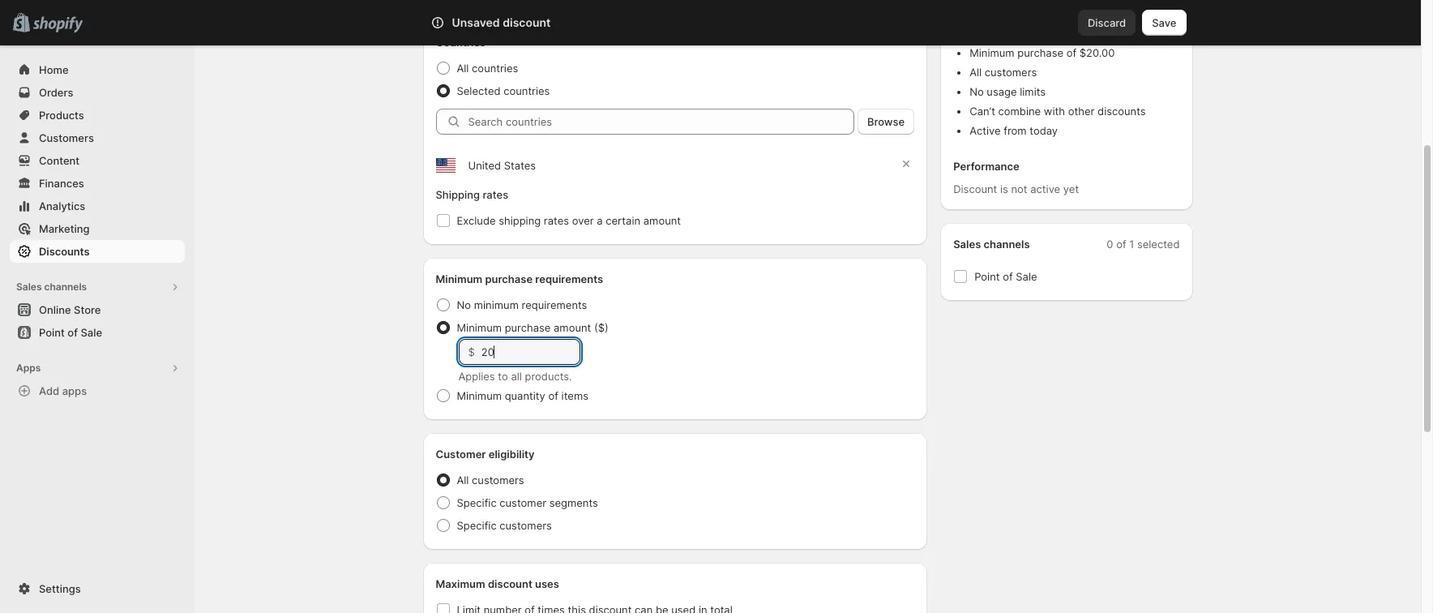 Task type: locate. For each thing, give the bounding box(es) containing it.
1 vertical spatial amount
[[554, 321, 591, 334]]

1 vertical spatial rates
[[544, 214, 569, 227]]

finances link
[[10, 172, 185, 195]]

minimum
[[970, 46, 1015, 59], [436, 272, 483, 285], [457, 321, 502, 334], [457, 389, 502, 402]]

1 horizontal spatial point
[[975, 270, 1000, 283]]

0 horizontal spatial sale
[[81, 326, 102, 339]]

0 horizontal spatial sales
[[16, 281, 42, 293]]

1 horizontal spatial channels
[[984, 238, 1030, 251]]

discount is not active yet
[[954, 182, 1079, 195]]

0 vertical spatial all
[[1056, 7, 1067, 20]]

0 vertical spatial purchase
[[1018, 46, 1064, 59]]

1 vertical spatial point
[[39, 326, 65, 339]]

sales up online
[[16, 281, 42, 293]]

0 horizontal spatial shipping
[[499, 214, 541, 227]]

countries down the all countries
[[504, 84, 550, 97]]

free shipping on all products for united states minimum purchase of $20.00 all customers no usage limits can't combine with other discounts active from today
[[970, 7, 1146, 137]]

sales
[[954, 238, 981, 251], [16, 281, 42, 293]]

all customers
[[457, 474, 524, 487]]

discounts link
[[10, 240, 185, 263]]

rates left over
[[544, 214, 569, 227]]

united inside free shipping on all products for united states minimum purchase of $20.00 all customers no usage limits can't combine with other discounts active from today
[[989, 27, 1022, 40]]

1 vertical spatial sales channels
[[16, 281, 87, 293]]

0 horizontal spatial united
[[468, 159, 501, 172]]

customers down the customer eligibility
[[472, 474, 524, 487]]

minimum for minimum quantity of items
[[457, 389, 502, 402]]

customers
[[985, 66, 1037, 79], [472, 474, 524, 487], [500, 519, 552, 532]]

1 vertical spatial requirements
[[522, 298, 587, 311]]

specific customer segments
[[457, 496, 598, 509]]

1 horizontal spatial states
[[1025, 27, 1057, 40]]

2 vertical spatial purchase
[[505, 321, 551, 334]]

purchase for amount
[[505, 321, 551, 334]]

0 horizontal spatial states
[[504, 159, 536, 172]]

customers
[[39, 131, 94, 144]]

search button
[[476, 10, 946, 36]]

$ text field
[[482, 339, 580, 365]]

to
[[498, 370, 508, 383]]

channels
[[984, 238, 1030, 251], [44, 281, 87, 293]]

all right the 'to'
[[511, 370, 522, 383]]

point
[[975, 270, 1000, 283], [39, 326, 65, 339]]

rates
[[483, 188, 509, 201], [544, 214, 569, 227]]

orders link
[[10, 81, 185, 104]]

1 vertical spatial point of sale
[[39, 326, 102, 339]]

1
[[1130, 238, 1135, 251]]

discount right the unsaved in the left of the page
[[503, 15, 551, 29]]

states down on
[[1025, 27, 1057, 40]]

eligibility
[[489, 448, 535, 461]]

0 vertical spatial amount
[[644, 214, 681, 227]]

customers link
[[10, 127, 185, 149]]

0 vertical spatial countries
[[472, 62, 518, 75]]

customers up usage on the right top
[[985, 66, 1037, 79]]

minimum for minimum purchase requirements
[[436, 272, 483, 285]]

0 vertical spatial sales channels
[[954, 238, 1030, 251]]

products
[[1070, 7, 1114, 20]]

2 specific from the top
[[457, 519, 497, 532]]

not
[[1012, 182, 1028, 195]]

all countries
[[457, 62, 518, 75]]

combine
[[999, 105, 1041, 118]]

customers for specific customers
[[500, 519, 552, 532]]

customer
[[436, 448, 486, 461]]

0 vertical spatial discount
[[503, 15, 551, 29]]

0 horizontal spatial sales channels
[[16, 281, 87, 293]]

1 vertical spatial all
[[511, 370, 522, 383]]

of
[[1067, 46, 1077, 59], [1117, 238, 1127, 251], [1003, 270, 1013, 283], [68, 326, 78, 339], [549, 389, 559, 402]]

discount left 'uses'
[[488, 577, 533, 590]]

1 vertical spatial sales
[[16, 281, 42, 293]]

0 vertical spatial point of sale
[[975, 270, 1038, 283]]

sales down 'discount'
[[954, 238, 981, 251]]

sales channels up online
[[16, 281, 87, 293]]

purchase down no minimum requirements
[[505, 321, 551, 334]]

1 specific from the top
[[457, 496, 497, 509]]

1 horizontal spatial point of sale
[[975, 270, 1038, 283]]

shipping inside free shipping on all products for united states minimum purchase of $20.00 all customers no usage limits can't combine with other discounts active from today
[[995, 7, 1037, 20]]

countries for selected countries
[[504, 84, 550, 97]]

1 horizontal spatial amount
[[644, 214, 681, 227]]

0 horizontal spatial all
[[511, 370, 522, 383]]

sales channels down is
[[954, 238, 1030, 251]]

home link
[[10, 58, 185, 81]]

purchase down on
[[1018, 46, 1064, 59]]

save button
[[1143, 10, 1187, 36]]

amount
[[644, 214, 681, 227], [554, 321, 591, 334]]

all down for
[[970, 66, 982, 79]]

discard button
[[1078, 10, 1136, 36]]

1 vertical spatial united
[[468, 159, 501, 172]]

rates down united states
[[483, 188, 509, 201]]

requirements
[[535, 272, 603, 285], [522, 298, 587, 311]]

no
[[970, 85, 984, 98], [457, 298, 471, 311]]

applies
[[459, 370, 495, 383]]

unsaved discount
[[452, 15, 551, 29]]

apps
[[62, 384, 87, 397]]

countries
[[472, 62, 518, 75], [504, 84, 550, 97]]

all for specific customer segments
[[457, 474, 469, 487]]

0 horizontal spatial amount
[[554, 321, 591, 334]]

on
[[1040, 7, 1053, 20]]

amount left ($)
[[554, 321, 591, 334]]

for
[[970, 27, 986, 40]]

analytics
[[39, 199, 85, 212]]

customers inside free shipping on all products for united states minimum purchase of $20.00 all customers no usage limits can't combine with other discounts active from today
[[985, 66, 1037, 79]]

0 horizontal spatial point of sale
[[39, 326, 102, 339]]

all down customer
[[457, 474, 469, 487]]

sale
[[1016, 270, 1038, 283], [81, 326, 102, 339]]

requirements up no minimum requirements
[[535, 272, 603, 285]]

1 vertical spatial sale
[[81, 326, 102, 339]]

today
[[1030, 124, 1058, 137]]

0 vertical spatial sales
[[954, 238, 981, 251]]

sales channels inside 'button'
[[16, 281, 87, 293]]

minimum up $
[[457, 321, 502, 334]]

no inside free shipping on all products for united states minimum purchase of $20.00 all customers no usage limits can't combine with other discounts active from today
[[970, 85, 984, 98]]

customers down specific customer segments
[[500, 519, 552, 532]]

0 vertical spatial no
[[970, 85, 984, 98]]

specific
[[457, 496, 497, 509], [457, 519, 497, 532]]

channels down is
[[984, 238, 1030, 251]]

minimum for minimum purchase amount ($)
[[457, 321, 502, 334]]

states
[[1025, 27, 1057, 40], [504, 159, 536, 172]]

selected
[[1138, 238, 1180, 251]]

shipping right "exclude"
[[499, 214, 541, 227]]

point inside button
[[39, 326, 65, 339]]

0 horizontal spatial point
[[39, 326, 65, 339]]

1 vertical spatial shipping
[[499, 214, 541, 227]]

all for selected countries
[[457, 62, 469, 75]]

all inside free shipping on all products for united states minimum purchase of $20.00 all customers no usage limits can't combine with other discounts active from today
[[1056, 7, 1067, 20]]

minimum up the minimum
[[436, 272, 483, 285]]

0 vertical spatial customers
[[985, 66, 1037, 79]]

online
[[39, 303, 71, 316]]

products
[[39, 109, 84, 122]]

1 vertical spatial states
[[504, 159, 536, 172]]

1 vertical spatial purchase
[[485, 272, 533, 285]]

1 horizontal spatial no
[[970, 85, 984, 98]]

sales channels button
[[10, 276, 185, 298]]

Search countries text field
[[468, 109, 855, 135]]

purchase inside free shipping on all products for united states minimum purchase of $20.00 all customers no usage limits can't combine with other discounts active from today
[[1018, 46, 1064, 59]]

amount right certain
[[644, 214, 681, 227]]

requirements up minimum purchase amount ($)
[[522, 298, 587, 311]]

0 vertical spatial requirements
[[535, 272, 603, 285]]

1 horizontal spatial all
[[1056, 7, 1067, 20]]

shipping left on
[[995, 7, 1037, 20]]

all down countries
[[457, 62, 469, 75]]

0 vertical spatial rates
[[483, 188, 509, 201]]

countries up the selected countries
[[472, 62, 518, 75]]

shipping
[[995, 7, 1037, 20], [499, 214, 541, 227]]

united right for
[[989, 27, 1022, 40]]

0 vertical spatial specific
[[457, 496, 497, 509]]

0 vertical spatial sale
[[1016, 270, 1038, 283]]

1 vertical spatial specific
[[457, 519, 497, 532]]

no left the minimum
[[457, 298, 471, 311]]

$
[[468, 345, 475, 358]]

finances
[[39, 177, 84, 190]]

1 horizontal spatial united
[[989, 27, 1022, 40]]

add apps button
[[10, 380, 185, 402]]

no up the can't
[[970, 85, 984, 98]]

discount for maximum
[[488, 577, 533, 590]]

1 horizontal spatial rates
[[544, 214, 569, 227]]

1 horizontal spatial shipping
[[995, 7, 1037, 20]]

0 horizontal spatial channels
[[44, 281, 87, 293]]

channels up online store
[[44, 281, 87, 293]]

0 vertical spatial united
[[989, 27, 1022, 40]]

with
[[1044, 105, 1066, 118]]

1 vertical spatial discount
[[488, 577, 533, 590]]

0 vertical spatial shipping
[[995, 7, 1037, 20]]

united up shipping rates
[[468, 159, 501, 172]]

all right on
[[1056, 7, 1067, 20]]

specific for specific customers
[[457, 519, 497, 532]]

requirements for minimum purchase requirements
[[535, 272, 603, 285]]

minimum down for
[[970, 46, 1015, 59]]

1 vertical spatial customers
[[472, 474, 524, 487]]

settings
[[39, 582, 81, 595]]

active
[[1031, 182, 1061, 195]]

purchase up the minimum
[[485, 272, 533, 285]]

minimum down 'applies'
[[457, 389, 502, 402]]

1 horizontal spatial sales channels
[[954, 238, 1030, 251]]

0 vertical spatial states
[[1025, 27, 1057, 40]]

2 vertical spatial customers
[[500, 519, 552, 532]]

point of sale button
[[0, 321, 195, 344]]

point of sale
[[975, 270, 1038, 283], [39, 326, 102, 339]]

specific for specific customer segments
[[457, 496, 497, 509]]

content link
[[10, 149, 185, 172]]

1 vertical spatial countries
[[504, 84, 550, 97]]

1 vertical spatial no
[[457, 298, 471, 311]]

states up shipping rates
[[504, 159, 536, 172]]

apps button
[[10, 357, 185, 380]]

customer eligibility
[[436, 448, 535, 461]]

united states
[[468, 159, 536, 172]]

apps
[[16, 362, 41, 374]]

no minimum requirements
[[457, 298, 587, 311]]

browse button
[[858, 109, 915, 135]]

discount
[[503, 15, 551, 29], [488, 577, 533, 590]]

1 vertical spatial channels
[[44, 281, 87, 293]]

minimum
[[474, 298, 519, 311]]



Task type: vqa. For each thing, say whether or not it's contained in the screenshot.
the Pagination element at bottom
no



Task type: describe. For each thing, give the bounding box(es) containing it.
marketing link
[[10, 217, 185, 240]]

online store
[[39, 303, 101, 316]]

items
[[562, 389, 589, 402]]

applies to all products.
[[459, 370, 572, 383]]

certain
[[606, 214, 641, 227]]

shipping
[[436, 188, 480, 201]]

1 horizontal spatial sales
[[954, 238, 981, 251]]

add
[[39, 384, 59, 397]]

shipping for free
[[995, 7, 1037, 20]]

products.
[[525, 370, 572, 383]]

countries
[[436, 36, 486, 49]]

online store button
[[0, 298, 195, 321]]

usage
[[987, 85, 1017, 98]]

can't
[[970, 105, 996, 118]]

is
[[1001, 182, 1009, 195]]

shopify image
[[33, 17, 83, 33]]

discounts
[[1098, 105, 1146, 118]]

browse
[[868, 115, 905, 128]]

quantity
[[505, 389, 546, 402]]

specific customers
[[457, 519, 552, 532]]

channels inside 'button'
[[44, 281, 87, 293]]

over
[[572, 214, 594, 227]]

states inside free shipping on all products for united states minimum purchase of $20.00 all customers no usage limits can't combine with other discounts active from today
[[1025, 27, 1057, 40]]

shipping rates
[[436, 188, 509, 201]]

unsaved
[[452, 15, 500, 29]]

discount for unsaved
[[503, 15, 551, 29]]

0 vertical spatial channels
[[984, 238, 1030, 251]]

analytics link
[[10, 195, 185, 217]]

discounts
[[39, 245, 90, 258]]

search
[[502, 16, 537, 29]]

performance
[[954, 160, 1020, 173]]

from
[[1004, 124, 1027, 137]]

marketing
[[39, 222, 90, 235]]

maximum discount uses
[[436, 577, 559, 590]]

requirements for no minimum requirements
[[522, 298, 587, 311]]

0 horizontal spatial rates
[[483, 188, 509, 201]]

sales inside 'button'
[[16, 281, 42, 293]]

online store link
[[10, 298, 185, 321]]

products link
[[10, 104, 185, 127]]

discard
[[1088, 16, 1127, 29]]

selected countries
[[457, 84, 550, 97]]

0 of 1 selected
[[1107, 238, 1180, 251]]

other
[[1069, 105, 1095, 118]]

save
[[1152, 16, 1177, 29]]

home
[[39, 63, 69, 76]]

content
[[39, 154, 80, 167]]

($)
[[594, 321, 609, 334]]

active
[[970, 124, 1001, 137]]

all inside free shipping on all products for united states minimum purchase of $20.00 all customers no usage limits can't combine with other discounts active from today
[[970, 66, 982, 79]]

segments
[[550, 496, 598, 509]]

point of sale link
[[10, 321, 185, 344]]

add apps
[[39, 384, 87, 397]]

limits
[[1020, 85, 1046, 98]]

yet
[[1064, 182, 1079, 195]]

selected
[[457, 84, 501, 97]]

0 vertical spatial point
[[975, 270, 1000, 283]]

a
[[597, 214, 603, 227]]

0
[[1107, 238, 1114, 251]]

customers for all customers
[[472, 474, 524, 487]]

point of sale inside button
[[39, 326, 102, 339]]

settings link
[[10, 577, 185, 600]]

free
[[970, 7, 992, 20]]

maximum
[[436, 577, 485, 590]]

exclude
[[457, 214, 496, 227]]

minimum purchase amount ($)
[[457, 321, 609, 334]]

$20.00
[[1080, 46, 1115, 59]]

of inside button
[[68, 326, 78, 339]]

purchase for requirements
[[485, 272, 533, 285]]

customer
[[500, 496, 547, 509]]

exclude shipping rates over a certain amount
[[457, 214, 681, 227]]

of inside free shipping on all products for united states minimum purchase of $20.00 all customers no usage limits can't combine with other discounts active from today
[[1067, 46, 1077, 59]]

shipping for exclude
[[499, 214, 541, 227]]

minimum inside free shipping on all products for united states minimum purchase of $20.00 all customers no usage limits can't combine with other discounts active from today
[[970, 46, 1015, 59]]

countries for all countries
[[472, 62, 518, 75]]

store
[[74, 303, 101, 316]]

sale inside button
[[81, 326, 102, 339]]

0 horizontal spatial no
[[457, 298, 471, 311]]

orders
[[39, 86, 73, 99]]

1 horizontal spatial sale
[[1016, 270, 1038, 283]]

minimum quantity of items
[[457, 389, 589, 402]]



